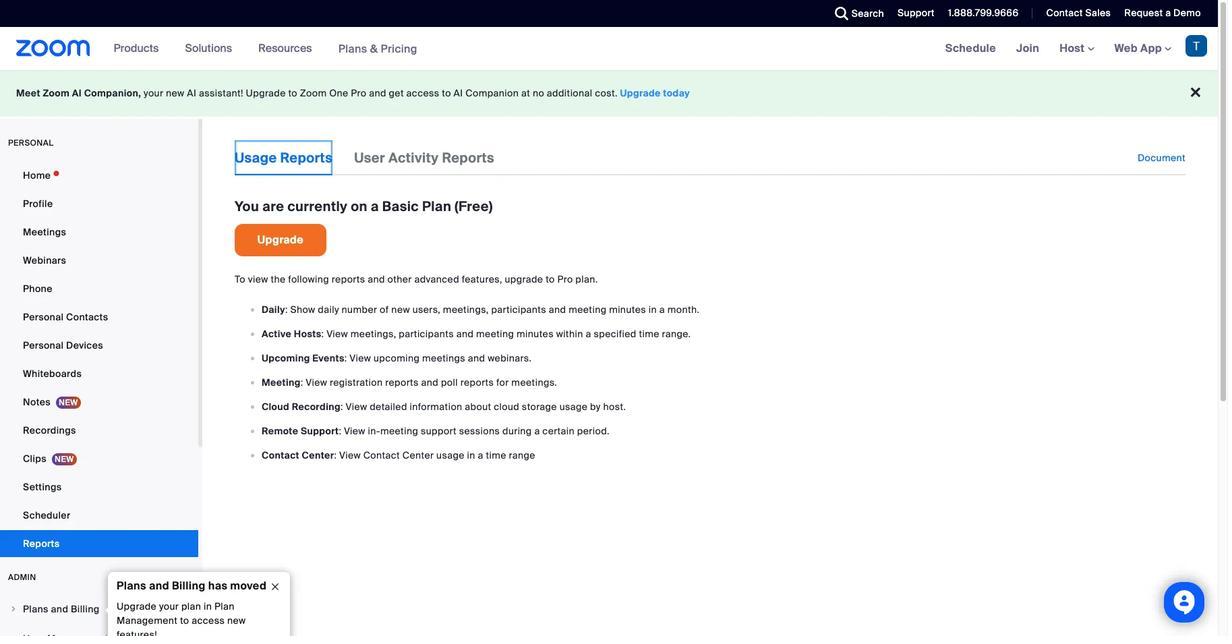 Task type: vqa. For each thing, say whether or not it's contained in the screenshot.
period.
yes



Task type: locate. For each thing, give the bounding box(es) containing it.
2 horizontal spatial meeting
[[569, 304, 607, 316]]

pro left plan.
[[558, 273, 573, 285]]

0 horizontal spatial billing
[[71, 603, 100, 615]]

0 horizontal spatial meeting
[[381, 425, 418, 437]]

view up registration
[[350, 352, 371, 364]]

webinars.
[[488, 352, 532, 364]]

and inside the meet zoom ai companion, footer
[[369, 87, 387, 99]]

user activity reports link
[[354, 140, 495, 175]]

2 horizontal spatial ai
[[454, 87, 463, 99]]

other
[[388, 273, 412, 285]]

0 horizontal spatial plans
[[23, 603, 48, 615]]

remote
[[262, 425, 299, 437]]

your left the plan
[[159, 601, 179, 613]]

profile picture image
[[1186, 35, 1208, 57]]

view left in-
[[344, 425, 366, 437]]

participants down upgrade
[[491, 304, 547, 316]]

in inside upgrade your plan in plan management to access new features!
[[204, 601, 212, 613]]

1 horizontal spatial ai
[[187, 87, 197, 99]]

view down recording
[[339, 449, 361, 462]]

0 vertical spatial access
[[407, 87, 440, 99]]

moved
[[230, 579, 267, 593]]

in down sessions
[[467, 449, 476, 462]]

to down the plan
[[180, 615, 189, 627]]

support link
[[888, 0, 938, 27], [898, 7, 935, 19]]

upgrade your plan in plan management to access new features!
[[117, 601, 246, 636]]

: up recording
[[301, 377, 303, 389]]

1 horizontal spatial plans
[[117, 579, 146, 593]]

banner
[[0, 27, 1219, 71]]

pro
[[351, 87, 367, 99], [558, 273, 573, 285]]

reports
[[280, 149, 333, 167], [442, 149, 495, 167], [23, 538, 60, 550]]

2 horizontal spatial plans
[[338, 41, 367, 56]]

1 vertical spatial in
[[467, 449, 476, 462]]

1 horizontal spatial plan
[[422, 198, 452, 215]]

0 vertical spatial billing
[[172, 579, 206, 593]]

meet zoom ai companion, your new ai assistant! upgrade to zoom one pro and get access to ai companion at no additional cost. upgrade today
[[16, 87, 690, 99]]

center down recording
[[302, 449, 334, 462]]

0 horizontal spatial support
[[301, 425, 339, 437]]

reports up (free)
[[442, 149, 495, 167]]

meeting down daily : show daily number of new users, meetings, participants and meeting minutes in a month.
[[476, 328, 514, 340]]

0 vertical spatial minutes
[[609, 304, 646, 316]]

meeting up contact center : view contact center usage in a time range
[[381, 425, 418, 437]]

0 vertical spatial support
[[898, 7, 935, 19]]

plan inside upgrade your plan in plan management to access new features!
[[215, 601, 235, 613]]

in left month.
[[649, 304, 657, 316]]

daily : show daily number of new users, meetings, participants and meeting minutes in a month.
[[262, 304, 700, 316]]

zoom right meet
[[43, 87, 70, 99]]

reports for following
[[332, 273, 365, 285]]

0 horizontal spatial zoom
[[43, 87, 70, 99]]

meet
[[16, 87, 40, 99]]

upgrade down product information navigation
[[246, 87, 286, 99]]

and left the get
[[369, 87, 387, 99]]

notes link
[[0, 389, 198, 416]]

resources button
[[259, 27, 318, 70]]

meetings link
[[0, 219, 198, 246]]

plans inside product information navigation
[[338, 41, 367, 56]]

cloud
[[494, 401, 520, 413]]

whiteboards
[[23, 368, 82, 380]]

reports down scheduler
[[23, 538, 60, 550]]

pro right one at top left
[[351, 87, 367, 99]]

participants down users,
[[399, 328, 454, 340]]

webinars
[[23, 254, 66, 267]]

: for events
[[345, 352, 347, 364]]

upgrade right cost.
[[621, 87, 661, 99]]

host
[[1060, 41, 1088, 55]]

schedule link
[[936, 27, 1007, 70]]

search
[[852, 7, 885, 20]]

basic
[[382, 198, 419, 215]]

number
[[342, 304, 377, 316]]

plans inside menu item
[[23, 603, 48, 615]]

new left assistant!
[[166, 87, 185, 99]]

personal up whiteboards
[[23, 339, 64, 352]]

and left the other
[[368, 273, 385, 285]]

1 vertical spatial access
[[192, 615, 225, 627]]

plan right basic
[[422, 198, 452, 215]]

0 horizontal spatial in
[[204, 601, 212, 613]]

in
[[649, 304, 657, 316], [467, 449, 476, 462], [204, 601, 212, 613]]

0 horizontal spatial reports
[[23, 538, 60, 550]]

contact down remote
[[262, 449, 300, 462]]

access right the get
[[407, 87, 440, 99]]

plan.
[[576, 273, 598, 285]]

additional
[[547, 87, 593, 99]]

1 horizontal spatial access
[[407, 87, 440, 99]]

support right "search"
[[898, 7, 935, 19]]

contact for contact center : view contact center usage in a time range
[[262, 449, 300, 462]]

admin menu menu
[[0, 597, 198, 636]]

support
[[421, 425, 457, 437]]

0 vertical spatial plans
[[338, 41, 367, 56]]

for
[[497, 377, 509, 389]]

contact down in-
[[363, 449, 400, 462]]

minutes
[[609, 304, 646, 316], [517, 328, 554, 340]]

0 vertical spatial usage
[[560, 401, 588, 413]]

you are currently on a basic plan (free)
[[235, 198, 493, 215]]

usage left by
[[560, 401, 588, 413]]

personal devices
[[23, 339, 103, 352]]

and down active hosts : view meetings, participants and meeting minutes within a specified time range.
[[468, 352, 485, 364]]

0 vertical spatial participants
[[491, 304, 547, 316]]

plans up management
[[117, 579, 146, 593]]

time
[[639, 328, 660, 340], [486, 449, 507, 462]]

plans
[[338, 41, 367, 56], [117, 579, 146, 593], [23, 603, 48, 615]]

0 vertical spatial new
[[166, 87, 185, 99]]

center down remote support : view in-meeting support sessions during a certain period.
[[403, 449, 434, 462]]

1 vertical spatial billing
[[71, 603, 100, 615]]

users,
[[413, 304, 441, 316]]

daily
[[262, 304, 285, 316]]

view for events
[[350, 352, 371, 364]]

0 horizontal spatial access
[[192, 615, 225, 627]]

1 vertical spatial plan
[[215, 601, 235, 613]]

billing up the plan
[[172, 579, 206, 593]]

1 horizontal spatial time
[[639, 328, 660, 340]]

: down registration
[[341, 401, 343, 413]]

plans inside tooltip
[[117, 579, 146, 593]]

0 horizontal spatial pro
[[351, 87, 367, 99]]

plan
[[181, 601, 201, 613]]

zoom logo image
[[16, 40, 90, 57]]

your inside upgrade your plan in plan management to access new features!
[[159, 601, 179, 613]]

personal down phone
[[23, 311, 64, 323]]

plans & pricing link
[[338, 41, 418, 56], [338, 41, 418, 56]]

upgrade up management
[[117, 601, 157, 613]]

new right of
[[392, 304, 410, 316]]

and
[[369, 87, 387, 99], [368, 273, 385, 285], [549, 304, 566, 316], [457, 328, 474, 340], [468, 352, 485, 364], [421, 377, 439, 389], [149, 579, 169, 593], [51, 603, 68, 615]]

0 vertical spatial pro
[[351, 87, 367, 99]]

0 vertical spatial time
[[639, 328, 660, 340]]

contact left sales
[[1047, 7, 1084, 19]]

1 vertical spatial minutes
[[517, 328, 554, 340]]

reports for registration
[[385, 377, 419, 389]]

meetings, down of
[[351, 328, 396, 340]]

access down the plan
[[192, 615, 225, 627]]

reports up number
[[332, 273, 365, 285]]

recording
[[292, 401, 341, 413]]

plans left &
[[338, 41, 367, 56]]

1 horizontal spatial reports
[[385, 377, 419, 389]]

0 horizontal spatial time
[[486, 449, 507, 462]]

billing for plans and billing has moved
[[172, 579, 206, 593]]

0 horizontal spatial ai
[[72, 87, 82, 99]]

plan down has
[[215, 601, 235, 613]]

host.
[[604, 401, 626, 413]]

meeting
[[569, 304, 607, 316], [476, 328, 514, 340], [381, 425, 418, 437]]

1 vertical spatial meetings,
[[351, 328, 396, 340]]

1 horizontal spatial center
[[403, 449, 434, 462]]

web app button
[[1115, 41, 1172, 55]]

1 horizontal spatial in
[[467, 449, 476, 462]]

1 vertical spatial participants
[[399, 328, 454, 340]]

0 vertical spatial meeting
[[569, 304, 607, 316]]

cost.
[[595, 87, 618, 99]]

to inside upgrade your plan in plan management to access new features!
[[180, 615, 189, 627]]

participants
[[491, 304, 547, 316], [399, 328, 454, 340]]

clips
[[23, 453, 47, 465]]

billing inside tooltip
[[172, 579, 206, 593]]

a right on
[[371, 198, 379, 215]]

support down recording
[[301, 425, 339, 437]]

upgrade
[[246, 87, 286, 99], [621, 87, 661, 99], [258, 233, 304, 247], [117, 601, 157, 613]]

2 personal from the top
[[23, 339, 64, 352]]

2 vertical spatial plans
[[23, 603, 48, 615]]

billing left management
[[71, 603, 100, 615]]

: up registration
[[345, 352, 347, 364]]

meet zoom ai companion, footer
[[0, 70, 1219, 117]]

ai left companion,
[[72, 87, 82, 99]]

upgrade inside upgrade your plan in plan management to access new features!
[[117, 601, 157, 613]]

advanced
[[415, 273, 460, 285]]

billing inside menu item
[[71, 603, 100, 615]]

schedule
[[946, 41, 997, 55]]

view down daily
[[327, 328, 348, 340]]

right image
[[9, 605, 18, 613]]

plans and billing menu item
[[0, 597, 198, 625]]

request
[[1125, 7, 1164, 19]]

ai left assistant!
[[187, 87, 197, 99]]

0 vertical spatial personal
[[23, 311, 64, 323]]

meetings.
[[512, 377, 557, 389]]

2 horizontal spatial contact
[[1047, 7, 1084, 19]]

in right the plan
[[204, 601, 212, 613]]

1 vertical spatial plans
[[117, 579, 146, 593]]

reports up currently
[[280, 149, 333, 167]]

user activity reports
[[354, 149, 495, 167]]

1 vertical spatial new
[[392, 304, 410, 316]]

0 horizontal spatial reports
[[332, 273, 365, 285]]

: left in-
[[339, 425, 342, 437]]

and up management
[[149, 579, 169, 593]]

about
[[465, 401, 492, 413]]

contact
[[1047, 7, 1084, 19], [262, 449, 300, 462], [363, 449, 400, 462]]

2 vertical spatial new
[[227, 615, 246, 627]]

and right right image
[[51, 603, 68, 615]]

: for hosts
[[322, 328, 324, 340]]

upgrade button
[[235, 224, 327, 256]]

2 vertical spatial in
[[204, 601, 212, 613]]

0 horizontal spatial center
[[302, 449, 334, 462]]

0 horizontal spatial plan
[[215, 601, 235, 613]]

on
[[351, 198, 368, 215]]

cloud
[[262, 401, 290, 413]]

1 horizontal spatial reports
[[280, 149, 333, 167]]

1 vertical spatial support
[[301, 425, 339, 437]]

personal
[[23, 311, 64, 323], [23, 339, 64, 352]]

1 horizontal spatial participants
[[491, 304, 547, 316]]

meetings navigation
[[936, 27, 1219, 71]]

your right companion,
[[144, 87, 164, 99]]

settings link
[[0, 474, 198, 501]]

sales
[[1086, 7, 1112, 19]]

1 horizontal spatial usage
[[560, 401, 588, 413]]

1 horizontal spatial new
[[227, 615, 246, 627]]

whiteboards link
[[0, 360, 198, 387]]

a left demo
[[1166, 7, 1172, 19]]

: left show at the top of the page
[[285, 304, 288, 316]]

document
[[1138, 152, 1186, 164]]

reports inside personal menu menu
[[23, 538, 60, 550]]

personal menu menu
[[0, 162, 198, 559]]

1 personal from the top
[[23, 311, 64, 323]]

zoom
[[43, 87, 70, 99], [300, 87, 327, 99]]

no
[[533, 87, 545, 99]]

access
[[407, 87, 440, 99], [192, 615, 225, 627]]

reports down "upcoming events : view upcoming meetings and webinars."
[[385, 377, 419, 389]]

products
[[114, 41, 159, 55]]

plans for plans & pricing
[[338, 41, 367, 56]]

the
[[271, 273, 286, 285]]

0 horizontal spatial usage
[[437, 449, 465, 462]]

features!
[[117, 629, 157, 636]]

to view the following reports and other advanced features, upgrade to pro plan.
[[235, 273, 598, 285]]

0 horizontal spatial new
[[166, 87, 185, 99]]

meetings, up active hosts : view meetings, participants and meeting minutes within a specified time range.
[[443, 304, 489, 316]]

0 horizontal spatial contact
[[262, 449, 300, 462]]

ai left companion
[[454, 87, 463, 99]]

upgrade down are
[[258, 233, 304, 247]]

contact sales
[[1047, 7, 1112, 19]]

new down moved
[[227, 615, 246, 627]]

and inside menu item
[[51, 603, 68, 615]]

usage down support
[[437, 449, 465, 462]]

: down recording
[[334, 449, 337, 462]]

web app
[[1115, 41, 1163, 55]]

plans for plans and billing
[[23, 603, 48, 615]]

0 vertical spatial your
[[144, 87, 164, 99]]

scheduler
[[23, 509, 70, 522]]

time left range at the bottom left
[[486, 449, 507, 462]]

view down registration
[[346, 401, 367, 413]]

1 vertical spatial personal
[[23, 339, 64, 352]]

meeting : view registration reports and poll reports for meetings.
[[262, 377, 557, 389]]

1 horizontal spatial meeting
[[476, 328, 514, 340]]

reports up about
[[461, 377, 494, 389]]

minutes up the specified
[[609, 304, 646, 316]]

2 horizontal spatial in
[[649, 304, 657, 316]]

plans right right image
[[23, 603, 48, 615]]

: up events on the left of page
[[322, 328, 324, 340]]

1 horizontal spatial meetings,
[[443, 304, 489, 316]]

1 horizontal spatial billing
[[172, 579, 206, 593]]

poll
[[441, 377, 458, 389]]

time left range.
[[639, 328, 660, 340]]

to
[[288, 87, 298, 99], [442, 87, 451, 99], [546, 273, 555, 285], [180, 615, 189, 627]]

and inside tooltip
[[149, 579, 169, 593]]

1 vertical spatial your
[[159, 601, 179, 613]]

zoom left one at top left
[[300, 87, 327, 99]]

1 horizontal spatial support
[[898, 7, 935, 19]]

1 horizontal spatial pro
[[558, 273, 573, 285]]

:
[[285, 304, 288, 316], [322, 328, 324, 340], [345, 352, 347, 364], [301, 377, 303, 389], [341, 401, 343, 413], [339, 425, 342, 437], [334, 449, 337, 462]]

(free)
[[455, 198, 493, 215]]

devices
[[66, 339, 103, 352]]

minutes left within
[[517, 328, 554, 340]]

view for recording
[[346, 401, 367, 413]]

2 vertical spatial meeting
[[381, 425, 418, 437]]

meeting up within
[[569, 304, 607, 316]]

currently
[[288, 198, 348, 215]]

assistant!
[[199, 87, 243, 99]]

1 horizontal spatial zoom
[[300, 87, 327, 99]]



Task type: describe. For each thing, give the bounding box(es) containing it.
product information navigation
[[104, 27, 428, 71]]

contact center : view contact center usage in a time range
[[262, 449, 536, 462]]

join link
[[1007, 27, 1050, 70]]

meeting
[[262, 377, 301, 389]]

home link
[[0, 162, 198, 189]]

banner containing products
[[0, 27, 1219, 71]]

1 zoom from the left
[[43, 87, 70, 99]]

to right upgrade
[[546, 273, 555, 285]]

1 vertical spatial usage
[[437, 449, 465, 462]]

personal for personal contacts
[[23, 311, 64, 323]]

new inside the meet zoom ai companion, footer
[[166, 87, 185, 99]]

upcoming events : view upcoming meetings and webinars.
[[262, 352, 532, 364]]

upgrade inside button
[[258, 233, 304, 247]]

2 ai from the left
[[187, 87, 197, 99]]

view for hosts
[[327, 328, 348, 340]]

and down daily : show daily number of new users, meetings, participants and meeting minutes in a month.
[[457, 328, 474, 340]]

meetings
[[23, 226, 66, 238]]

clips link
[[0, 445, 198, 472]]

2 center from the left
[[403, 449, 434, 462]]

recordings link
[[0, 417, 198, 444]]

3 ai from the left
[[454, 87, 463, 99]]

scheduler link
[[0, 502, 198, 529]]

demo
[[1174, 7, 1202, 19]]

products button
[[114, 27, 165, 70]]

tabs of report home tab list
[[235, 140, 516, 175]]

daily
[[318, 304, 339, 316]]

show
[[291, 304, 316, 316]]

solutions
[[185, 41, 232, 55]]

one
[[329, 87, 349, 99]]

upgrade
[[505, 273, 543, 285]]

to down resources dropdown button
[[288, 87, 298, 99]]

1 vertical spatial meeting
[[476, 328, 514, 340]]

a down sessions
[[478, 449, 484, 462]]

view up recording
[[306, 377, 327, 389]]

within
[[556, 328, 583, 340]]

0 horizontal spatial meetings,
[[351, 328, 396, 340]]

to
[[235, 273, 246, 285]]

range.
[[662, 328, 691, 340]]

pricing
[[381, 41, 418, 56]]

active hosts : view meetings, participants and meeting minutes within a specified time range.
[[262, 328, 691, 340]]

webinars link
[[0, 247, 198, 274]]

active
[[262, 328, 292, 340]]

close image
[[265, 580, 286, 594]]

features,
[[462, 273, 503, 285]]

0 vertical spatial meetings,
[[443, 304, 489, 316]]

view for center
[[339, 449, 361, 462]]

: for support
[[339, 425, 342, 437]]

join
[[1017, 41, 1040, 55]]

app
[[1141, 41, 1163, 55]]

a right during on the left bottom of page
[[535, 425, 540, 437]]

plans and billing has moved tooltip
[[105, 572, 290, 636]]

detailed
[[370, 401, 407, 413]]

1 horizontal spatial contact
[[363, 449, 400, 462]]

2 horizontal spatial reports
[[442, 149, 495, 167]]

and up within
[[549, 304, 566, 316]]

plans and billing has moved
[[117, 579, 267, 593]]

a left month.
[[660, 304, 665, 316]]

specified
[[594, 328, 637, 340]]

1 center from the left
[[302, 449, 334, 462]]

range
[[509, 449, 536, 462]]

access inside upgrade your plan in plan management to access new features!
[[192, 615, 225, 627]]

1 ai from the left
[[72, 87, 82, 99]]

phone
[[23, 283, 52, 295]]

to left companion
[[442, 87, 451, 99]]

host button
[[1060, 41, 1095, 55]]

has
[[208, 579, 228, 593]]

remote support : view in-meeting support sessions during a certain period.
[[262, 425, 610, 437]]

: for recording
[[341, 401, 343, 413]]

and left poll at bottom left
[[421, 377, 439, 389]]

activity
[[389, 149, 439, 167]]

events
[[313, 352, 345, 364]]

resources
[[259, 41, 312, 55]]

hosts
[[294, 328, 322, 340]]

1 vertical spatial pro
[[558, 273, 573, 285]]

following
[[288, 273, 329, 285]]

in-
[[368, 425, 381, 437]]

usage
[[235, 149, 277, 167]]

today
[[664, 87, 690, 99]]

month.
[[668, 304, 700, 316]]

companion
[[466, 87, 519, 99]]

2 horizontal spatial new
[[392, 304, 410, 316]]

are
[[263, 198, 284, 215]]

view for support
[[344, 425, 366, 437]]

usage reports link
[[235, 140, 333, 175]]

your inside the meet zoom ai companion, footer
[[144, 87, 164, 99]]

&
[[370, 41, 378, 56]]

request a demo
[[1125, 7, 1202, 19]]

admin
[[8, 572, 36, 583]]

personal for personal devices
[[23, 339, 64, 352]]

a right within
[[586, 328, 592, 340]]

personal devices link
[[0, 332, 198, 359]]

1 vertical spatial time
[[486, 449, 507, 462]]

0 vertical spatial in
[[649, 304, 657, 316]]

recordings
[[23, 424, 76, 437]]

information
[[410, 401, 463, 413]]

1 horizontal spatial minutes
[[609, 304, 646, 316]]

registration
[[330, 377, 383, 389]]

phone link
[[0, 275, 198, 302]]

access inside the meet zoom ai companion, footer
[[407, 87, 440, 99]]

upgrade today link
[[621, 87, 690, 99]]

billing for plans and billing
[[71, 603, 100, 615]]

reports link
[[0, 530, 198, 557]]

0 vertical spatial plan
[[422, 198, 452, 215]]

solutions button
[[185, 27, 238, 70]]

you
[[235, 198, 259, 215]]

get
[[389, 87, 404, 99]]

upcoming
[[262, 352, 310, 364]]

companion,
[[84, 87, 141, 99]]

personal contacts
[[23, 311, 108, 323]]

storage
[[522, 401, 557, 413]]

of
[[380, 304, 389, 316]]

period.
[[577, 425, 610, 437]]

pro inside the meet zoom ai companion, footer
[[351, 87, 367, 99]]

notes
[[23, 396, 51, 408]]

sessions
[[459, 425, 500, 437]]

2 zoom from the left
[[300, 87, 327, 99]]

personal
[[8, 138, 54, 148]]

0 horizontal spatial participants
[[399, 328, 454, 340]]

new inside upgrade your plan in plan management to access new features!
[[227, 615, 246, 627]]

2 horizontal spatial reports
[[461, 377, 494, 389]]

during
[[503, 425, 532, 437]]

: for center
[[334, 449, 337, 462]]

personal contacts link
[[0, 304, 198, 331]]

contact for contact sales
[[1047, 7, 1084, 19]]

0 horizontal spatial minutes
[[517, 328, 554, 340]]

plans for plans and billing has moved
[[117, 579, 146, 593]]

by
[[590, 401, 601, 413]]

cloud recording : view detailed information about cloud storage usage by host.
[[262, 401, 626, 413]]



